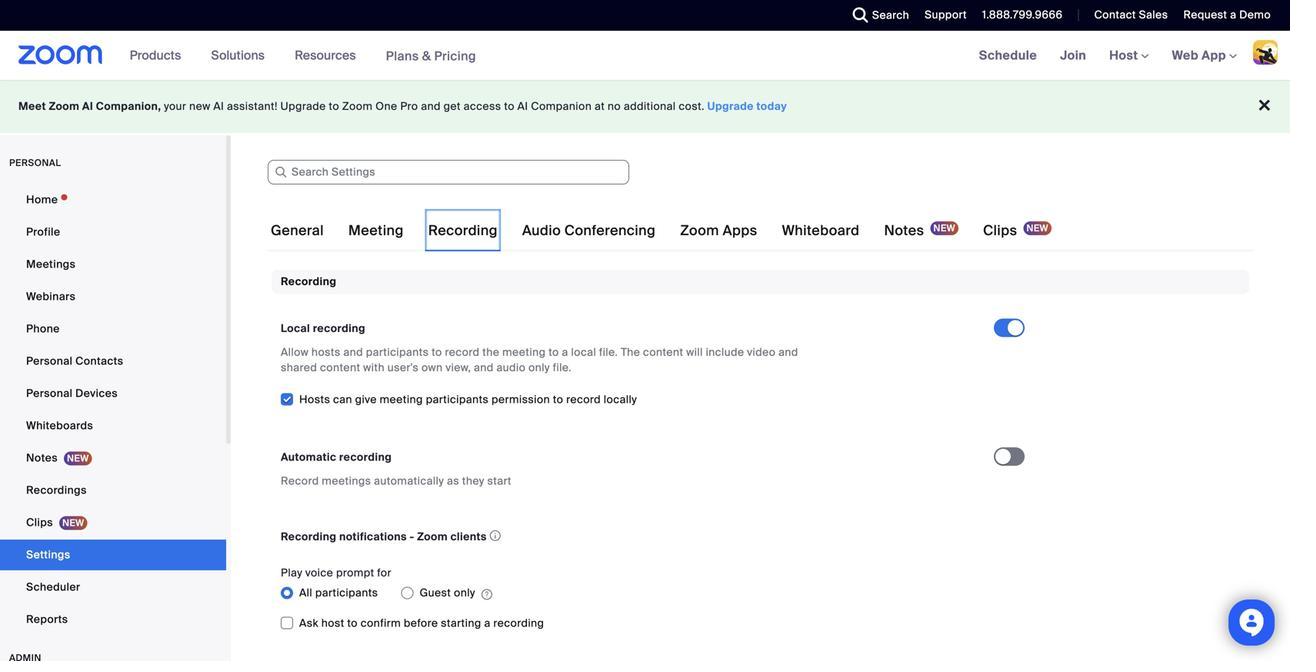 Task type: describe. For each thing, give the bounding box(es) containing it.
record
[[281, 474, 319, 489]]

1.888.799.9666 button up schedule link
[[983, 8, 1063, 22]]

zoom inside tabs of my account settings page tab list
[[680, 222, 719, 240]]

1 vertical spatial participants
[[426, 393, 489, 407]]

2 ai from the left
[[213, 99, 224, 114]]

shared
[[281, 361, 317, 375]]

meetings link
[[0, 249, 226, 280]]

products button
[[130, 31, 188, 80]]

access
[[464, 99, 501, 114]]

whiteboard
[[782, 222, 860, 240]]

web app button
[[1173, 47, 1238, 63]]

zoom apps
[[680, 222, 758, 240]]

view,
[[446, 361, 471, 375]]

local recording
[[281, 322, 366, 336]]

automatically
[[374, 474, 444, 489]]

your
[[164, 99, 186, 114]]

recording for meetings
[[339, 451, 392, 465]]

personal for personal contacts
[[26, 354, 73, 369]]

host
[[1110, 47, 1142, 63]]

companion
[[531, 99, 592, 114]]

whiteboards
[[26, 419, 93, 433]]

voice
[[305, 566, 333, 581]]

locally
[[604, 393, 637, 407]]

1.888.799.9666 button up schedule
[[971, 0, 1067, 31]]

schedule link
[[968, 31, 1049, 80]]

permission
[[492, 393, 550, 407]]

meet
[[18, 99, 46, 114]]

at
[[595, 99, 605, 114]]

notes inside tabs of my account settings page tab list
[[885, 222, 925, 240]]

scheduler
[[26, 581, 80, 595]]

only inside allow hosts and participants to record the meeting to a local file. the content will include video and shared content with user's own view, and audio only file.
[[529, 361, 550, 375]]

recording inside application
[[281, 530, 337, 544]]

schedule
[[979, 47, 1037, 63]]

give
[[355, 393, 377, 407]]

zoom logo image
[[18, 45, 103, 65]]

resources button
[[295, 31, 363, 80]]

request a demo
[[1184, 8, 1271, 22]]

meetings navigation
[[968, 31, 1291, 81]]

settings link
[[0, 540, 226, 571]]

new
[[189, 99, 211, 114]]

search button
[[842, 0, 914, 31]]

ask host to confirm before starting a recording
[[299, 617, 544, 631]]

one
[[376, 99, 398, 114]]

clients
[[451, 530, 487, 544]]

ask
[[299, 617, 319, 631]]

request
[[1184, 8, 1228, 22]]

pricing
[[434, 48, 476, 64]]

recording element
[[272, 270, 1250, 662]]

reports
[[26, 613, 68, 627]]

own
[[422, 361, 443, 375]]

participants inside "play voice prompt for" option group
[[315, 586, 378, 601]]

devices
[[75, 387, 118, 401]]

conferencing
[[565, 222, 656, 240]]

and right video
[[779, 345, 799, 360]]

support
[[925, 8, 967, 22]]

1.888.799.9666
[[983, 8, 1063, 22]]

web app
[[1173, 47, 1227, 63]]

and right hosts
[[344, 345, 363, 360]]

plans & pricing
[[386, 48, 476, 64]]

apps
[[723, 222, 758, 240]]

0 horizontal spatial meeting
[[380, 393, 423, 407]]

confirm
[[361, 617, 401, 631]]

app
[[1202, 47, 1227, 63]]

1 horizontal spatial file.
[[599, 345, 618, 360]]

for
[[377, 566, 392, 581]]

profile
[[26, 225, 60, 239]]

product information navigation
[[118, 31, 488, 81]]

whiteboards link
[[0, 411, 226, 442]]

personal menu menu
[[0, 185, 226, 637]]

join link
[[1049, 31, 1098, 80]]

audio
[[522, 222, 561, 240]]

to right permission
[[553, 393, 564, 407]]

notifications
[[339, 530, 407, 544]]

companion,
[[96, 99, 161, 114]]

solutions
[[211, 47, 265, 63]]

contact sales
[[1095, 8, 1169, 22]]

participants inside allow hosts and participants to record the meeting to a local file. the content will include video and shared content with user's own view, and audio only file.
[[366, 345, 429, 360]]

record meetings automatically as they start
[[281, 474, 512, 489]]

hosts
[[312, 345, 341, 360]]

guest
[[420, 586, 451, 601]]

2 horizontal spatial a
[[1231, 8, 1237, 22]]

audio
[[497, 361, 526, 375]]

0 horizontal spatial content
[[320, 361, 361, 375]]

1 vertical spatial recording
[[281, 275, 337, 289]]

and inside meet zoom ai companion, footer
[[421, 99, 441, 114]]

they
[[462, 474, 485, 489]]

play voice prompt for option group
[[281, 581, 994, 606]]

before
[[404, 617, 438, 631]]

all
[[299, 586, 313, 601]]

meetings
[[322, 474, 371, 489]]

learn more about guest only image
[[482, 588, 492, 602]]

webinars link
[[0, 282, 226, 312]]

personal devices link
[[0, 379, 226, 409]]

notes inside personal menu menu
[[26, 451, 58, 466]]

to right "host"
[[347, 617, 358, 631]]

-
[[410, 530, 415, 544]]

profile picture image
[[1254, 40, 1278, 65]]

play voice prompt for
[[281, 566, 392, 581]]

Search Settings text field
[[268, 160, 630, 185]]

meeting
[[349, 222, 404, 240]]

tabs of my account settings page tab list
[[268, 209, 1055, 252]]

to down resources dropdown button
[[329, 99, 339, 114]]

prompt
[[336, 566, 374, 581]]

general
[[271, 222, 324, 240]]



Task type: locate. For each thing, give the bounding box(es) containing it.
assistant!
[[227, 99, 278, 114]]

participants down prompt
[[315, 586, 378, 601]]

1.888.799.9666 button
[[971, 0, 1067, 31], [983, 8, 1063, 22]]

zoom left one at the left top
[[342, 99, 373, 114]]

cost.
[[679, 99, 705, 114]]

0 vertical spatial only
[[529, 361, 550, 375]]

include
[[706, 345, 745, 360]]

zoom inside application
[[417, 530, 448, 544]]

2 personal from the top
[[26, 387, 73, 401]]

1 vertical spatial meeting
[[380, 393, 423, 407]]

1 upgrade from the left
[[281, 99, 326, 114]]

recording notifications - zoom clients
[[281, 530, 487, 544]]

only right "audio"
[[529, 361, 550, 375]]

contact
[[1095, 8, 1137, 22]]

0 vertical spatial participants
[[366, 345, 429, 360]]

2 vertical spatial recording
[[281, 530, 337, 544]]

file.
[[599, 345, 618, 360], [553, 361, 572, 375]]

personal
[[26, 354, 73, 369], [26, 387, 73, 401]]

only left learn more about guest only icon
[[454, 586, 476, 601]]

solutions button
[[211, 31, 272, 80]]

meeting inside allow hosts and participants to record the meeting to a local file. the content will include video and shared content with user's own view, and audio only file.
[[503, 345, 546, 360]]

recording up meetings
[[339, 451, 392, 465]]

phone link
[[0, 314, 226, 345]]

webinars
[[26, 290, 76, 304]]

a left demo
[[1231, 8, 1237, 22]]

1 vertical spatial clips
[[26, 516, 53, 530]]

phone
[[26, 322, 60, 336]]

will
[[687, 345, 703, 360]]

pro
[[400, 99, 418, 114]]

0 vertical spatial file.
[[599, 345, 618, 360]]

2 vertical spatial participants
[[315, 586, 378, 601]]

1 horizontal spatial ai
[[213, 99, 224, 114]]

content down hosts
[[320, 361, 361, 375]]

upgrade today link
[[708, 99, 787, 114]]

a inside allow hosts and participants to record the meeting to a local file. the content will include video and shared content with user's own view, and audio only file.
[[562, 345, 568, 360]]

record left locally
[[566, 393, 601, 407]]

clips link
[[0, 508, 226, 539]]

automatic recording
[[281, 451, 392, 465]]

0 vertical spatial a
[[1231, 8, 1237, 22]]

1 horizontal spatial upgrade
[[708, 99, 754, 114]]

0 horizontal spatial ai
[[82, 99, 93, 114]]

ai left companion,
[[82, 99, 93, 114]]

web
[[1173, 47, 1199, 63]]

video
[[747, 345, 776, 360]]

to
[[329, 99, 339, 114], [504, 99, 515, 114], [432, 345, 442, 360], [549, 345, 559, 360], [553, 393, 564, 407], [347, 617, 358, 631]]

zoom right meet
[[49, 99, 79, 114]]

local
[[281, 322, 310, 336]]

play
[[281, 566, 303, 581]]

upgrade down product information navigation
[[281, 99, 326, 114]]

upgrade right cost.
[[708, 99, 754, 114]]

meetings
[[26, 257, 76, 272]]

1 horizontal spatial clips
[[984, 222, 1018, 240]]

only inside "play voice prompt for" option group
[[454, 586, 476, 601]]

hosts can give meeting participants permission to record locally
[[299, 393, 637, 407]]

participants up user's
[[366, 345, 429, 360]]

start
[[488, 474, 512, 489]]

2 vertical spatial recording
[[494, 617, 544, 631]]

to up own
[[432, 345, 442, 360]]

no
[[608, 99, 621, 114]]

banner
[[0, 31, 1291, 81]]

personal contacts link
[[0, 346, 226, 377]]

recordings link
[[0, 476, 226, 506]]

the
[[621, 345, 640, 360]]

1 vertical spatial notes
[[26, 451, 58, 466]]

meeting down user's
[[380, 393, 423, 407]]

2 upgrade from the left
[[708, 99, 754, 114]]

support link
[[914, 0, 971, 31], [925, 8, 967, 22]]

host button
[[1110, 47, 1149, 63]]

clips
[[984, 222, 1018, 240], [26, 516, 53, 530]]

clips inside personal menu menu
[[26, 516, 53, 530]]

0 vertical spatial personal
[[26, 354, 73, 369]]

recordings
[[26, 484, 87, 498]]

0 horizontal spatial clips
[[26, 516, 53, 530]]

settings
[[26, 548, 70, 563]]

info outline image
[[490, 526, 501, 546]]

today
[[757, 99, 787, 114]]

a
[[1231, 8, 1237, 22], [562, 345, 568, 360], [484, 617, 491, 631]]

1 personal from the top
[[26, 354, 73, 369]]

only
[[529, 361, 550, 375], [454, 586, 476, 601]]

&
[[422, 48, 431, 64]]

0 vertical spatial meeting
[[503, 345, 546, 360]]

additional
[[624, 99, 676, 114]]

1 horizontal spatial a
[[562, 345, 568, 360]]

0 horizontal spatial record
[[445, 345, 480, 360]]

recording notifications - zoom clients application
[[281, 526, 980, 547]]

sales
[[1139, 8, 1169, 22]]

0 horizontal spatial upgrade
[[281, 99, 326, 114]]

profile link
[[0, 217, 226, 248]]

zoom left apps
[[680, 222, 719, 240]]

file. down "local"
[[553, 361, 572, 375]]

1 vertical spatial record
[[566, 393, 601, 407]]

participants down the view,
[[426, 393, 489, 407]]

plans
[[386, 48, 419, 64]]

can
[[333, 393, 352, 407]]

1 vertical spatial recording
[[339, 451, 392, 465]]

with
[[363, 361, 385, 375]]

0 horizontal spatial notes
[[26, 451, 58, 466]]

1 horizontal spatial only
[[529, 361, 550, 375]]

recording up "voice"
[[281, 530, 337, 544]]

notes link
[[0, 443, 226, 474]]

meet zoom ai companion, footer
[[0, 80, 1291, 133]]

a left "local"
[[562, 345, 568, 360]]

personal contacts
[[26, 354, 123, 369]]

demo
[[1240, 8, 1271, 22]]

0 vertical spatial clips
[[984, 222, 1018, 240]]

0 vertical spatial record
[[445, 345, 480, 360]]

hosts
[[299, 393, 330, 407]]

get
[[444, 99, 461, 114]]

file. left the
[[599, 345, 618, 360]]

home
[[26, 193, 58, 207]]

1 ai from the left
[[82, 99, 93, 114]]

search
[[873, 8, 910, 22]]

0 vertical spatial recording
[[428, 222, 498, 240]]

ai left companion
[[518, 99, 528, 114]]

1 horizontal spatial meeting
[[503, 345, 546, 360]]

and
[[421, 99, 441, 114], [344, 345, 363, 360], [779, 345, 799, 360], [474, 361, 494, 375]]

recording down the search settings text field
[[428, 222, 498, 240]]

0 vertical spatial content
[[643, 345, 684, 360]]

personal for personal devices
[[26, 387, 73, 401]]

1 vertical spatial file.
[[553, 361, 572, 375]]

personal down phone
[[26, 354, 73, 369]]

as
[[447, 474, 459, 489]]

record
[[445, 345, 480, 360], [566, 393, 601, 407]]

to right access
[[504, 99, 515, 114]]

zoom right the -
[[417, 530, 448, 544]]

0 horizontal spatial file.
[[553, 361, 572, 375]]

home link
[[0, 185, 226, 215]]

recording up hosts
[[313, 322, 366, 336]]

0 horizontal spatial a
[[484, 617, 491, 631]]

recording up "local"
[[281, 275, 337, 289]]

user's
[[388, 361, 419, 375]]

1 vertical spatial personal
[[26, 387, 73, 401]]

personal
[[9, 157, 61, 169]]

0 horizontal spatial only
[[454, 586, 476, 601]]

1 horizontal spatial content
[[643, 345, 684, 360]]

0 vertical spatial notes
[[885, 222, 925, 240]]

recording for hosts
[[313, 322, 366, 336]]

ai right the new
[[213, 99, 224, 114]]

2 horizontal spatial ai
[[518, 99, 528, 114]]

recording right "starting"
[[494, 617, 544, 631]]

allow
[[281, 345, 309, 360]]

personal up whiteboards at the bottom left of the page
[[26, 387, 73, 401]]

audio conferencing
[[522, 222, 656, 240]]

the
[[483, 345, 500, 360]]

3 ai from the left
[[518, 99, 528, 114]]

contacts
[[75, 354, 123, 369]]

meeting up "audio"
[[503, 345, 546, 360]]

1 horizontal spatial notes
[[885, 222, 925, 240]]

and left get
[[421, 99, 441, 114]]

1 vertical spatial only
[[454, 586, 476, 601]]

and down the at the bottom left
[[474, 361, 494, 375]]

2 vertical spatial a
[[484, 617, 491, 631]]

content
[[643, 345, 684, 360], [320, 361, 361, 375]]

request a demo link
[[1172, 0, 1291, 31], [1184, 8, 1271, 22]]

resources
[[295, 47, 356, 63]]

a right "starting"
[[484, 617, 491, 631]]

record up the view,
[[445, 345, 480, 360]]

0 vertical spatial recording
[[313, 322, 366, 336]]

local
[[571, 345, 596, 360]]

products
[[130, 47, 181, 63]]

1 vertical spatial a
[[562, 345, 568, 360]]

meeting
[[503, 345, 546, 360], [380, 393, 423, 407]]

join
[[1061, 47, 1087, 63]]

ai
[[82, 99, 93, 114], [213, 99, 224, 114], [518, 99, 528, 114]]

clips inside tabs of my account settings page tab list
[[984, 222, 1018, 240]]

banner containing products
[[0, 31, 1291, 81]]

record inside allow hosts and participants to record the meeting to a local file. the content will include video and shared content with user's own view, and audio only file.
[[445, 345, 480, 360]]

1 vertical spatial content
[[320, 361, 361, 375]]

to left "local"
[[549, 345, 559, 360]]

scheduler link
[[0, 573, 226, 603]]

content left will
[[643, 345, 684, 360]]

automatic
[[281, 451, 337, 465]]

1 horizontal spatial record
[[566, 393, 601, 407]]

recording inside tabs of my account settings page tab list
[[428, 222, 498, 240]]



Task type: vqa. For each thing, say whether or not it's contained in the screenshot.
they
yes



